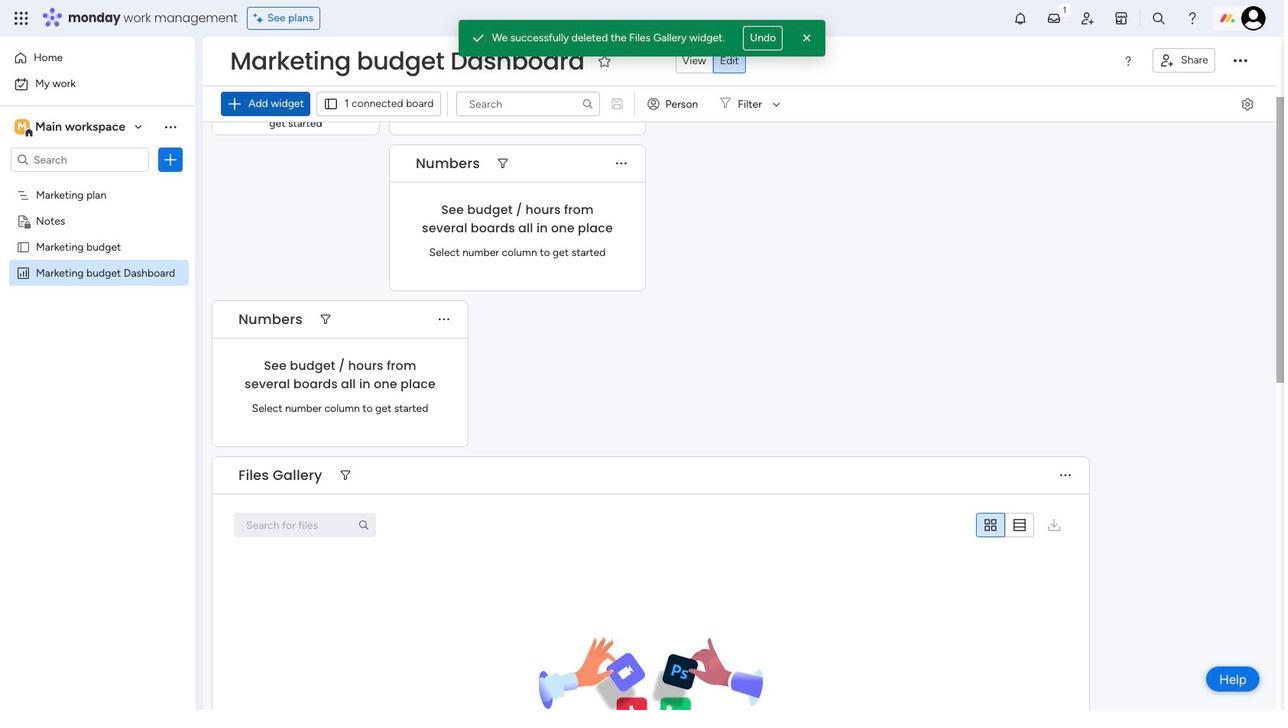 Task type: describe. For each thing, give the bounding box(es) containing it.
workspace options image
[[163, 119, 178, 134]]

invite members image
[[1080, 11, 1095, 26]]

search everything image
[[1151, 11, 1167, 26]]

none search field filter dashboard by text
[[456, 92, 600, 116]]

options image
[[163, 152, 178, 167]]

private board image
[[16, 213, 31, 228]]

0 vertical spatial more dots image
[[616, 158, 627, 169]]

settings image
[[1240, 96, 1255, 111]]

more options image
[[1234, 54, 1248, 68]]

gallery layout group
[[976, 513, 1034, 538]]

1 image
[[1058, 1, 1072, 18]]

menu image
[[1122, 55, 1134, 67]]

0 horizontal spatial search image
[[358, 519, 370, 531]]

workspace selection element
[[15, 118, 128, 138]]

share image
[[1160, 53, 1175, 68]]

2 vertical spatial option
[[0, 181, 195, 184]]

close image
[[800, 31, 815, 46]]

public board image
[[16, 239, 31, 254]]

search image inside filter dashboard by text search field
[[581, 98, 594, 110]]



Task type: vqa. For each thing, say whether or not it's contained in the screenshot.
Share icon
yes



Task type: locate. For each thing, give the bounding box(es) containing it.
add to favorites image
[[597, 53, 612, 68]]

kendall parks image
[[1241, 6, 1266, 31]]

public dashboard image
[[16, 265, 31, 280]]

help image
[[1185, 11, 1200, 26]]

1 horizontal spatial search image
[[581, 98, 594, 110]]

None field
[[226, 45, 588, 77], [412, 154, 484, 174], [235, 310, 306, 329], [235, 466, 326, 485], [226, 45, 588, 77], [412, 154, 484, 174], [235, 310, 306, 329], [235, 466, 326, 485]]

search image
[[581, 98, 594, 110], [358, 519, 370, 531]]

2 vertical spatial more dots image
[[1060, 470, 1071, 481]]

monday marketplace image
[[1114, 11, 1129, 26]]

notifications image
[[1013, 11, 1028, 26]]

1 vertical spatial more dots image
[[439, 314, 449, 325]]

Search in workspace field
[[32, 151, 128, 169]]

see plans image
[[254, 10, 267, 27]]

1 vertical spatial search image
[[358, 519, 370, 531]]

arrow down image
[[767, 95, 786, 113]]

0 vertical spatial search image
[[581, 98, 594, 110]]

1 horizontal spatial more dots image
[[616, 158, 627, 169]]

0 horizontal spatial more dots image
[[439, 314, 449, 325]]

Filter dashboard by text search field
[[456, 92, 600, 116]]

banner
[[203, 37, 1277, 122]]

option
[[9, 46, 186, 70], [9, 72, 186, 96], [0, 181, 195, 184]]

select product image
[[14, 11, 29, 26]]

None search field
[[456, 92, 600, 116], [234, 513, 376, 538], [234, 513, 376, 538]]

more dots image
[[616, 158, 627, 169], [439, 314, 449, 325], [1060, 470, 1071, 481]]

alert
[[458, 20, 826, 57]]

2 horizontal spatial more dots image
[[1060, 470, 1071, 481]]

update feed image
[[1047, 11, 1062, 26]]

1 vertical spatial option
[[9, 72, 186, 96]]

0 vertical spatial option
[[9, 46, 186, 70]]

display modes group
[[675, 49, 746, 73]]

list box
[[0, 178, 195, 492]]

workspace image
[[15, 118, 30, 135]]



